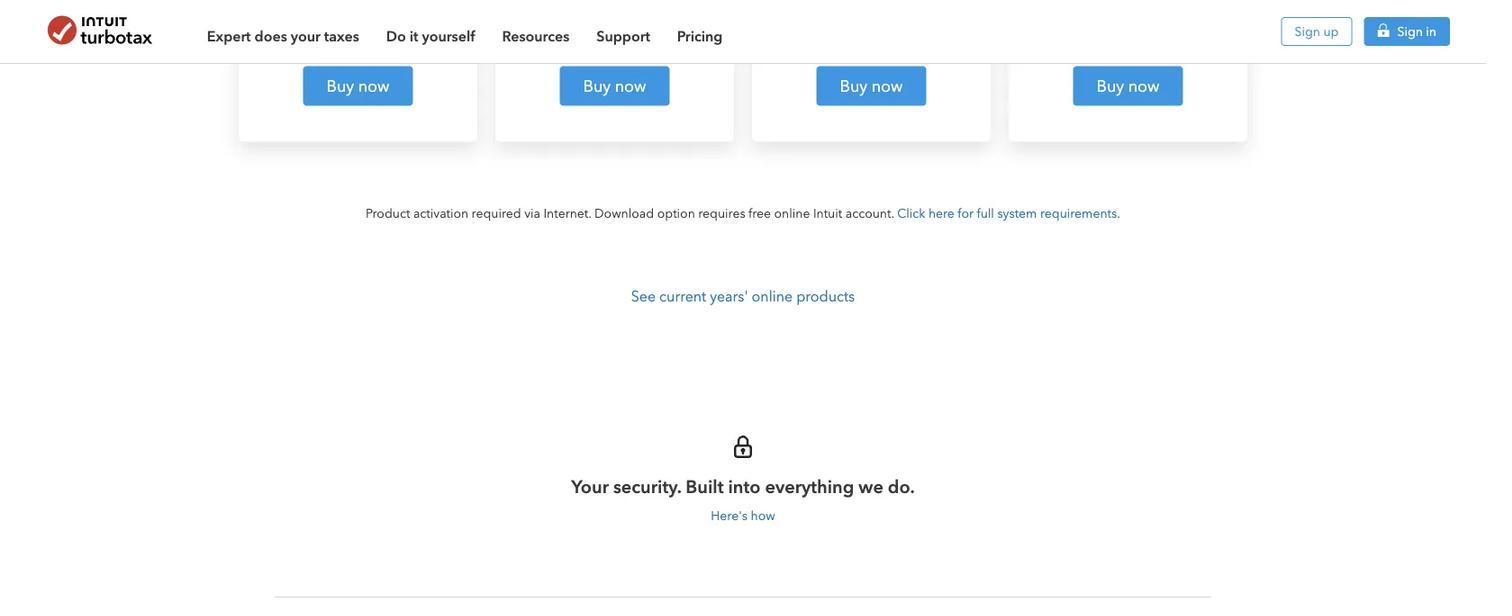 Task type: vqa. For each thing, say whether or not it's contained in the screenshot.
federal corresponding to 2nd Buy now link
yes



Task type: describe. For each thing, give the bounding box(es) containing it.
pricing
[[677, 27, 723, 45]]

state for 1st federal and state link from the right
[[637, 32, 665, 46]]

pricing link
[[677, 16, 723, 47]]

1 vertical spatial online
[[752, 288, 793, 305]]

do it yourself
[[386, 27, 475, 45]]

your
[[572, 477, 609, 498]]

here's
[[711, 509, 748, 524]]

sign for sign in
[[1398, 24, 1424, 39]]

state for 2nd federal and state link from the right
[[380, 32, 408, 46]]

3 buy from the left
[[840, 76, 868, 96]]

product activation required via internet. download option requires free online intuit account. click here for full system requirements .
[[366, 206, 1121, 221]]

support link
[[597, 16, 650, 47]]

1 buy now from the left
[[327, 76, 390, 96]]

federal for 2nd federal and state link from the right
[[309, 32, 352, 46]]

do it yourself link
[[386, 16, 475, 47]]

up
[[1324, 24, 1339, 39]]

expert
[[207, 27, 251, 45]]

download
[[595, 206, 654, 221]]

see current years' online products link
[[631, 288, 855, 305]]

in
[[1427, 24, 1437, 39]]

2 buy now link from the left
[[560, 66, 670, 106]]

we
[[859, 477, 884, 498]]

resources
[[502, 27, 570, 45]]

does
[[255, 27, 287, 45]]

now for 3rd buy now link from right
[[615, 76, 647, 96]]

how
[[751, 509, 776, 524]]

intuit
[[814, 206, 843, 221]]

2 federal and state link from the left
[[565, 32, 665, 46]]

your
[[291, 27, 321, 45]]

do.
[[888, 477, 915, 498]]

1 buy now link from the left
[[303, 66, 413, 106]]

requires
[[699, 206, 746, 221]]

click
[[898, 206, 926, 221]]

free
[[749, 206, 771, 221]]

required
[[472, 206, 521, 221]]

everything
[[765, 477, 855, 498]]

into
[[728, 477, 761, 498]]

sign up link
[[1282, 17, 1353, 46]]

years'
[[710, 288, 748, 305]]

3 buy now link from the left
[[817, 66, 927, 106]]

main content containing buy now
[[0, 0, 1487, 371]]

expert does your taxes
[[207, 27, 359, 45]]

0 vertical spatial online
[[775, 206, 810, 221]]

here's how
[[711, 509, 776, 524]]

federal and state for 1st federal and state link from the right
[[565, 32, 665, 46]]



Task type: locate. For each thing, give the bounding box(es) containing it.
option
[[658, 206, 695, 221]]

internet.
[[544, 206, 592, 221]]

0 horizontal spatial federal and state link
[[309, 32, 408, 46]]

state left the pricing
[[637, 32, 665, 46]]

1 and from the left
[[355, 32, 377, 46]]

2 and from the left
[[612, 32, 634, 46]]

and for 1st federal and state link from the right
[[612, 32, 634, 46]]

support
[[597, 27, 650, 45]]

sign left in
[[1398, 24, 1424, 39]]

online right years'
[[752, 288, 793, 305]]

1 sign from the left
[[1295, 24, 1321, 39]]

state
[[380, 32, 408, 46], [637, 32, 665, 46]]

turbotax image
[[36, 16, 164, 44]]

system
[[998, 206, 1038, 221]]

federal
[[309, 32, 352, 46], [565, 32, 609, 46]]

products
[[797, 288, 855, 305]]

here
[[929, 206, 955, 221]]

and
[[355, 32, 377, 46], [612, 32, 634, 46]]

federal and state for 2nd federal and state link from the right
[[309, 32, 408, 46]]

0 horizontal spatial federal and state
[[309, 32, 408, 46]]

1 horizontal spatial federal and state
[[565, 32, 665, 46]]

state left it
[[380, 32, 408, 46]]

activation
[[413, 206, 469, 221]]

security.
[[614, 477, 682, 498]]

4 buy now from the left
[[1097, 76, 1160, 96]]

0 horizontal spatial state
[[380, 32, 408, 46]]

1 now from the left
[[358, 76, 390, 96]]

via
[[525, 206, 541, 221]]

1 state from the left
[[380, 32, 408, 46]]

buy
[[327, 76, 354, 96], [583, 76, 611, 96], [840, 76, 868, 96], [1097, 76, 1125, 96]]

federal and state link
[[309, 32, 408, 46], [565, 32, 665, 46]]

1 federal from the left
[[309, 32, 352, 46]]

3 now from the left
[[872, 76, 903, 96]]

online right free
[[775, 206, 810, 221]]

see current years' online products
[[631, 288, 855, 305]]

and left the pricing
[[612, 32, 634, 46]]

0 horizontal spatial sign
[[1295, 24, 1321, 39]]

1 federal and state from the left
[[309, 32, 408, 46]]

full
[[977, 206, 995, 221]]

0 horizontal spatial and
[[355, 32, 377, 46]]

here's how link
[[711, 509, 776, 524]]

expert does your taxes link
[[207, 16, 359, 47]]

do
[[386, 27, 406, 45]]

1 horizontal spatial and
[[612, 32, 634, 46]]

1 horizontal spatial federal
[[565, 32, 609, 46]]

federal and state left it
[[309, 32, 408, 46]]

sign
[[1295, 24, 1321, 39], [1398, 24, 1424, 39]]

.
[[1118, 206, 1121, 221]]

0 horizontal spatial federal
[[309, 32, 352, 46]]

sign left up
[[1295, 24, 1321, 39]]

2 state from the left
[[637, 32, 665, 46]]

2 federal and state from the left
[[565, 32, 665, 46]]

2 sign from the left
[[1398, 24, 1424, 39]]

now for 4th buy now link from the left
[[1129, 76, 1160, 96]]

yourself
[[422, 27, 475, 45]]

4 buy now link from the left
[[1074, 66, 1184, 106]]

now for 1st buy now link from the left
[[358, 76, 390, 96]]

current
[[660, 288, 707, 305]]

buy now link
[[303, 66, 413, 106], [560, 66, 670, 106], [817, 66, 927, 106], [1074, 66, 1184, 106]]

1 horizontal spatial federal and state link
[[565, 32, 665, 46]]

sign for sign up
[[1295, 24, 1321, 39]]

sign up
[[1295, 24, 1339, 39]]

2 buy now from the left
[[583, 76, 647, 96]]

resources link
[[502, 16, 570, 47]]

2 now from the left
[[615, 76, 647, 96]]

2 buy from the left
[[583, 76, 611, 96]]

1 buy from the left
[[327, 76, 354, 96]]

2 federal from the left
[[565, 32, 609, 46]]

now for second buy now link from right
[[872, 76, 903, 96]]

buy now
[[327, 76, 390, 96], [583, 76, 647, 96], [840, 76, 903, 96], [1097, 76, 1160, 96]]

online
[[775, 206, 810, 221], [752, 288, 793, 305]]

1 horizontal spatial sign
[[1398, 24, 1424, 39]]

federal for 1st federal and state link from the right
[[565, 32, 609, 46]]

3 buy now from the left
[[840, 76, 903, 96]]

1 federal and state link from the left
[[309, 32, 408, 46]]

product
[[366, 206, 410, 221]]

federal and state
[[309, 32, 408, 46], [565, 32, 665, 46]]

main content
[[0, 0, 1487, 371]]

and for 2nd federal and state link from the right
[[355, 32, 377, 46]]

1 horizontal spatial state
[[637, 32, 665, 46]]

account.
[[846, 206, 894, 221]]

for
[[958, 206, 974, 221]]

sign in
[[1398, 24, 1437, 39]]

and left do
[[355, 32, 377, 46]]

click here for full system requirements link
[[898, 206, 1118, 221]]

built
[[686, 477, 724, 498]]

it
[[410, 27, 419, 45]]

now
[[358, 76, 390, 96], [615, 76, 647, 96], [872, 76, 903, 96], [1129, 76, 1160, 96]]

federal and state link left it
[[309, 32, 408, 46]]

federal and state left the pricing
[[565, 32, 665, 46]]

see
[[631, 288, 656, 305]]

sign in link
[[1365, 17, 1451, 46]]

4 now from the left
[[1129, 76, 1160, 96]]

taxes
[[324, 27, 359, 45]]

requirements
[[1041, 206, 1118, 221]]

4 buy from the left
[[1097, 76, 1125, 96]]

federal and state link left the pricing
[[565, 32, 665, 46]]

your security. built into everything we do.
[[572, 477, 915, 498]]



